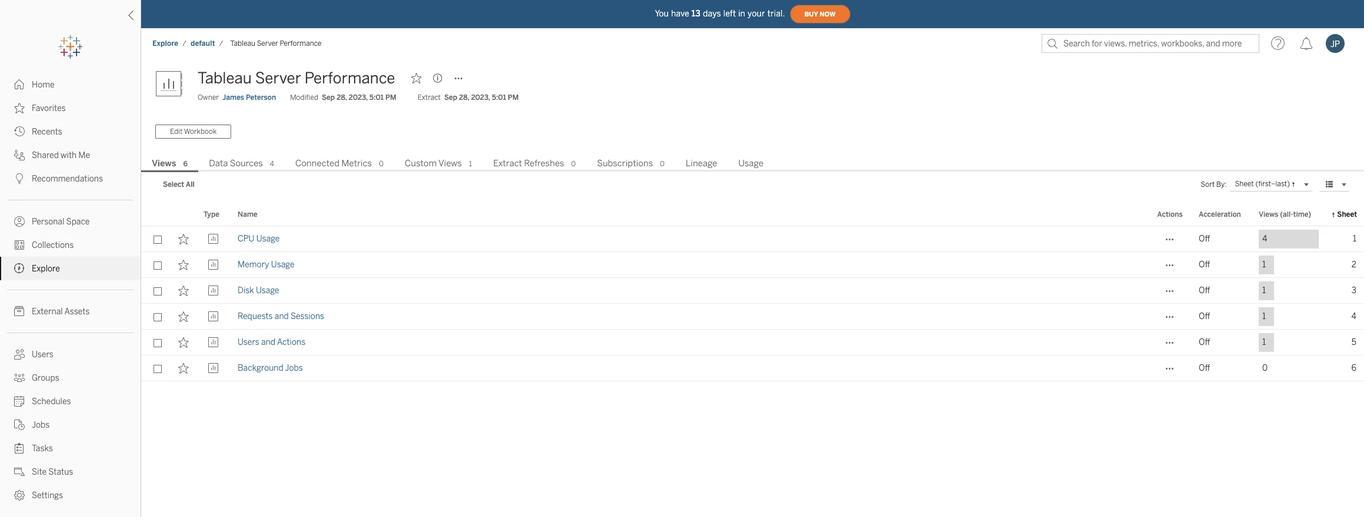 Task type: describe. For each thing, give the bounding box(es) containing it.
owner james peterson
[[198, 94, 276, 102]]

you have 13 days left in your trial.
[[655, 9, 785, 19]]

default link
[[190, 39, 216, 48]]

5:01 for modified sep 28, 2023, 5:01 pm
[[370, 94, 384, 102]]

1 / from the left
[[183, 39, 187, 48]]

sources
[[230, 158, 263, 169]]

subscriptions
[[597, 158, 653, 169]]

view image for disk usage
[[208, 286, 219, 297]]

0 for subscriptions
[[660, 160, 665, 168]]

6 inside sub-spaces tab list
[[183, 160, 188, 168]]

by text only_f5he34f image for collections
[[14, 240, 25, 251]]

lineage
[[686, 158, 718, 169]]

views for views (all-time)
[[1259, 211, 1279, 219]]

james peterson link
[[222, 92, 276, 103]]

recommendations link
[[0, 167, 141, 191]]

modified
[[290, 94, 318, 102]]

by text only_f5he34f image for external assets
[[14, 307, 25, 317]]

days
[[703, 9, 721, 19]]

off for 5
[[1199, 338, 1211, 348]]

by text only_f5he34f image for explore
[[14, 264, 25, 274]]

1 vertical spatial explore link
[[0, 257, 141, 281]]

main navigation. press the up and down arrow keys to access links. element
[[0, 73, 141, 508]]

explore for explore
[[32, 264, 60, 274]]

by:
[[1217, 181, 1227, 189]]

trial.
[[768, 9, 785, 19]]

and for sessions
[[275, 312, 289, 322]]

2023, for modified sep 28, 2023, 5:01 pm
[[349, 94, 368, 102]]

sub-spaces tab list
[[141, 157, 1365, 172]]

navigation panel element
[[0, 35, 141, 508]]

usage for disk usage
[[256, 286, 279, 296]]

with
[[61, 151, 77, 161]]

custom
[[405, 158, 437, 169]]

sheet
[[1338, 211, 1358, 219]]

sort by:
[[1201, 181, 1227, 189]]

external
[[32, 307, 63, 317]]

modified sep 28, 2023, 5:01 pm
[[290, 94, 397, 102]]

edit workbook button
[[155, 125, 231, 139]]

6 inside row
[[1352, 364, 1357, 374]]

extract sep 28, 2023, 5:01 pm
[[418, 94, 519, 102]]

5
[[1352, 338, 1357, 348]]

views (all-time)
[[1259, 211, 1312, 219]]

row containing cpu usage
[[141, 227, 1365, 252]]

jobs link
[[0, 414, 141, 437]]

3
[[1352, 286, 1357, 296]]

shared with me
[[32, 151, 90, 161]]

by text only_f5he34f image for recommendations
[[14, 174, 25, 184]]

custom views
[[405, 158, 462, 169]]

recommendations
[[32, 174, 103, 184]]

by text only_f5he34f image for schedules
[[14, 397, 25, 407]]

personal space
[[32, 217, 90, 227]]

jobs inside main navigation. press the up and down arrow keys to access links. element
[[32, 421, 50, 431]]

extract refreshes
[[493, 158, 564, 169]]

requests and sessions
[[238, 312, 324, 322]]

users and actions
[[238, 338, 306, 348]]

explore for explore / default /
[[152, 39, 178, 48]]

users and actions link
[[238, 330, 306, 356]]

background
[[238, 364, 284, 374]]

1 for 2
[[1263, 260, 1267, 270]]

all
[[186, 181, 195, 189]]

edit workbook
[[170, 128, 217, 136]]

name
[[238, 211, 258, 219]]

off for 1
[[1199, 234, 1211, 244]]

by text only_f5he34f image for favorites
[[14, 103, 25, 114]]

off for 2
[[1199, 260, 1211, 270]]

disk
[[238, 286, 254, 296]]

tasks
[[32, 444, 53, 454]]

settings link
[[0, 484, 141, 508]]

0 inside row
[[1263, 364, 1268, 374]]

site status link
[[0, 461, 141, 484]]

me
[[78, 151, 90, 161]]

0 vertical spatial tableau server performance
[[230, 39, 322, 48]]

row containing memory usage
[[141, 252, 1365, 278]]

shared with me link
[[0, 144, 141, 167]]

0 vertical spatial server
[[257, 39, 278, 48]]

edit
[[170, 128, 183, 136]]

1 inside sub-spaces tab list
[[469, 160, 472, 168]]

groups
[[32, 374, 59, 384]]

users for users and actions
[[238, 338, 259, 348]]

views for views
[[152, 158, 176, 169]]

now
[[820, 10, 836, 18]]

external assets
[[32, 307, 90, 317]]

home link
[[0, 73, 141, 97]]

you
[[655, 9, 669, 19]]

1 for 3
[[1263, 286, 1267, 296]]

usage inside sub-spaces tab list
[[739, 158, 764, 169]]

site status
[[32, 468, 73, 478]]

13
[[692, 9, 701, 19]]

settings
[[32, 491, 63, 501]]

favorites
[[32, 104, 66, 114]]

connected metrics
[[295, 158, 372, 169]]

jobs inside tableau server performance main content
[[285, 364, 303, 374]]

space
[[66, 217, 90, 227]]

favorites link
[[0, 97, 141, 120]]

select
[[163, 181, 184, 189]]

list view image
[[1325, 179, 1335, 190]]

owner
[[198, 94, 219, 102]]

server inside main content
[[255, 69, 301, 88]]

row containing disk usage
[[141, 278, 1365, 304]]

buy now
[[805, 10, 836, 18]]

1 horizontal spatial actions
[[1158, 211, 1183, 219]]

off for 6
[[1199, 364, 1211, 374]]

28, for modified
[[337, 94, 347, 102]]

cpu
[[238, 234, 255, 244]]

memory
[[238, 260, 269, 270]]

1 horizontal spatial views
[[439, 158, 462, 169]]

usage for memory usage
[[271, 260, 295, 270]]

sessions
[[291, 312, 324, 322]]

sep for modified
[[322, 94, 335, 102]]

pm for extract sep 28, 2023, 5:01 pm
[[508, 94, 519, 102]]

refreshes
[[524, 158, 564, 169]]

workbook image
[[155, 67, 191, 102]]



Task type: vqa. For each thing, say whether or not it's contained in the screenshot.
the right /
yes



Task type: locate. For each thing, give the bounding box(es) containing it.
tableau inside tableau server performance main content
[[198, 69, 252, 88]]

and
[[275, 312, 289, 322], [261, 338, 276, 348]]

extract
[[418, 94, 441, 102], [493, 158, 522, 169]]

view image down the type
[[208, 234, 219, 245]]

4 off from the top
[[1199, 312, 1211, 322]]

2 view image from the top
[[208, 260, 219, 271]]

acceleration
[[1199, 211, 1242, 219]]

0 vertical spatial 4
[[270, 160, 274, 168]]

6 by text only_f5he34f image from the top
[[14, 420, 25, 431]]

0
[[379, 160, 384, 168], [571, 160, 576, 168], [660, 160, 665, 168], [1263, 364, 1268, 374]]

5:01 for extract sep 28, 2023, 5:01 pm
[[492, 94, 506, 102]]

background jobs link
[[238, 356, 303, 382]]

home
[[32, 80, 55, 90]]

james
[[222, 94, 244, 102]]

by text only_f5he34f image inside tasks link
[[14, 444, 25, 454]]

by text only_f5he34f image for users
[[14, 350, 25, 360]]

0 horizontal spatial views
[[152, 158, 176, 169]]

usage inside the "memory usage" link
[[271, 260, 295, 270]]

in
[[739, 9, 746, 19]]

1 horizontal spatial explore link
[[152, 39, 179, 48]]

0 horizontal spatial pm
[[386, 94, 397, 102]]

0 horizontal spatial explore link
[[0, 257, 141, 281]]

performance inside main content
[[305, 69, 395, 88]]

by text only_f5he34f image inside groups link
[[14, 373, 25, 384]]

4 inside sub-spaces tab list
[[270, 160, 274, 168]]

1 horizontal spatial /
[[219, 39, 223, 48]]

schedules
[[32, 397, 71, 407]]

28, for extract
[[459, 94, 470, 102]]

1 by text only_f5he34f image from the top
[[14, 103, 25, 114]]

1 vertical spatial jobs
[[32, 421, 50, 431]]

1
[[469, 160, 472, 168], [1354, 234, 1357, 244], [1263, 260, 1267, 270], [1263, 286, 1267, 296], [1263, 312, 1267, 322], [1263, 338, 1267, 348]]

1 vertical spatial 4
[[1263, 234, 1268, 244]]

2 by text only_f5he34f image from the top
[[14, 127, 25, 137]]

0 vertical spatial explore
[[152, 39, 178, 48]]

requests
[[238, 312, 273, 322]]

2 view image from the top
[[208, 364, 219, 374]]

1 vertical spatial view image
[[208, 364, 219, 374]]

0 vertical spatial users
[[238, 338, 259, 348]]

6 row from the top
[[141, 356, 1365, 382]]

by text only_f5he34f image inside external assets link
[[14, 307, 25, 317]]

view image left background
[[208, 364, 219, 374]]

row containing background jobs
[[141, 356, 1365, 382]]

by text only_f5he34f image for recents
[[14, 127, 25, 137]]

users down requests
[[238, 338, 259, 348]]

3 by text only_f5he34f image from the top
[[14, 174, 25, 184]]

off for 3
[[1199, 286, 1211, 296]]

performance up modified sep 28, 2023, 5:01 pm
[[305, 69, 395, 88]]

1 vertical spatial tableau server performance
[[198, 69, 395, 88]]

usage for cpu usage
[[256, 234, 280, 244]]

0 horizontal spatial extract
[[418, 94, 441, 102]]

by text only_f5he34f image for settings
[[14, 491, 25, 501]]

4 by text only_f5he34f image from the top
[[14, 240, 25, 251]]

actions left acceleration
[[1158, 211, 1183, 219]]

recents
[[32, 127, 62, 137]]

2 off from the top
[[1199, 260, 1211, 270]]

4
[[270, 160, 274, 168], [1263, 234, 1268, 244], [1352, 312, 1357, 322]]

8 by text only_f5he34f image from the top
[[14, 467, 25, 478]]

actions
[[1158, 211, 1183, 219], [277, 338, 306, 348]]

collections link
[[0, 234, 141, 257]]

2 horizontal spatial 4
[[1352, 312, 1357, 322]]

by text only_f5he34f image for shared with me
[[14, 150, 25, 161]]

usage right lineage at the right of page
[[739, 158, 764, 169]]

actions down requests and sessions 'link'
[[277, 338, 306, 348]]

by text only_f5he34f image inside favorites link
[[14, 103, 25, 114]]

type
[[204, 211, 220, 219]]

0 vertical spatial tableau
[[230, 39, 255, 48]]

personal
[[32, 217, 64, 227]]

explore link down collections
[[0, 257, 141, 281]]

2 / from the left
[[219, 39, 223, 48]]

4 down 3
[[1352, 312, 1357, 322]]

usage right the memory
[[271, 260, 295, 270]]

1 horizontal spatial 28,
[[459, 94, 470, 102]]

status
[[48, 468, 73, 478]]

7 by text only_f5he34f image from the top
[[14, 444, 25, 454]]

left
[[724, 9, 736, 19]]

groups link
[[0, 367, 141, 390]]

0 horizontal spatial explore
[[32, 264, 60, 274]]

by text only_f5he34f image inside recents link
[[14, 127, 25, 137]]

5 row from the top
[[141, 330, 1365, 356]]

0 for connected metrics
[[379, 160, 384, 168]]

sort
[[1201, 181, 1215, 189]]

0 for extract refreshes
[[571, 160, 576, 168]]

1 row from the top
[[141, 227, 1365, 252]]

users for users
[[32, 350, 53, 360]]

5 by text only_f5he34f image from the top
[[14, 264, 25, 274]]

jobs up tasks
[[32, 421, 50, 431]]

1 for 4
[[1263, 312, 1267, 322]]

cpu usage link
[[238, 227, 280, 252]]

by text only_f5he34f image
[[14, 103, 25, 114], [14, 150, 25, 161], [14, 217, 25, 227], [14, 240, 25, 251], [14, 264, 25, 274], [14, 307, 25, 317], [14, 373, 25, 384], [14, 467, 25, 478], [14, 491, 25, 501]]

view image left requests
[[208, 312, 219, 322]]

0 vertical spatial view image
[[208, 312, 219, 322]]

1 vertical spatial server
[[255, 69, 301, 88]]

extract inside sub-spaces tab list
[[493, 158, 522, 169]]

tableau server performance up modified on the left top of page
[[198, 69, 395, 88]]

tableau server performance up "peterson"
[[230, 39, 322, 48]]

grid
[[141, 204, 1365, 518]]

by text only_f5he34f image for groups
[[14, 373, 25, 384]]

memory usage link
[[238, 252, 295, 278]]

collections
[[32, 241, 74, 251]]

explore link left the default
[[152, 39, 179, 48]]

Search for views, metrics, workbooks, and more text field
[[1042, 34, 1260, 53]]

workbook
[[184, 128, 217, 136]]

disk usage
[[238, 286, 279, 296]]

jobs right background
[[285, 364, 303, 374]]

have
[[671, 9, 690, 19]]

1 for 5
[[1263, 338, 1267, 348]]

pm for modified sep 28, 2023, 5:01 pm
[[386, 94, 397, 102]]

view image for background jobs
[[208, 364, 219, 374]]

select all button
[[155, 178, 202, 192]]

1 vertical spatial 6
[[1352, 364, 1357, 374]]

0 horizontal spatial 6
[[183, 160, 188, 168]]

0 horizontal spatial 28,
[[337, 94, 347, 102]]

by text only_f5he34f image inside collections link
[[14, 240, 25, 251]]

actions inside row
[[277, 338, 306, 348]]

2 sep from the left
[[444, 94, 457, 102]]

performance up modified on the left top of page
[[280, 39, 322, 48]]

1 off from the top
[[1199, 234, 1211, 244]]

1 horizontal spatial 4
[[1263, 234, 1268, 244]]

by text only_f5he34f image for tasks
[[14, 444, 25, 454]]

0 horizontal spatial 5:01
[[370, 94, 384, 102]]

by text only_f5he34f image for jobs
[[14, 420, 25, 431]]

and inside 'link'
[[275, 312, 289, 322]]

1 horizontal spatial 2023,
[[471, 94, 490, 102]]

5 off from the top
[[1199, 338, 1211, 348]]

row containing requests and sessions
[[141, 304, 1365, 330]]

by text only_f5he34f image for personal space
[[14, 217, 25, 227]]

1 by text only_f5he34f image from the top
[[14, 79, 25, 90]]

1 horizontal spatial 5:01
[[492, 94, 506, 102]]

external assets link
[[0, 300, 141, 324]]

explore
[[152, 39, 178, 48], [32, 264, 60, 274]]

schedules link
[[0, 390, 141, 414]]

tableau server performance inside main content
[[198, 69, 395, 88]]

explore link
[[152, 39, 179, 48], [0, 257, 141, 281]]

1 vertical spatial tableau
[[198, 69, 252, 88]]

view image left disk
[[208, 286, 219, 297]]

requests and sessions link
[[238, 304, 324, 330]]

tasks link
[[0, 437, 141, 461]]

by text only_f5he34f image
[[14, 79, 25, 90], [14, 127, 25, 137], [14, 174, 25, 184], [14, 350, 25, 360], [14, 397, 25, 407], [14, 420, 25, 431], [14, 444, 25, 454]]

6 off from the top
[[1199, 364, 1211, 374]]

2 pm from the left
[[508, 94, 519, 102]]

7 by text only_f5he34f image from the top
[[14, 373, 25, 384]]

users link
[[0, 343, 141, 367]]

off for 4
[[1199, 312, 1211, 322]]

background jobs
[[238, 364, 303, 374]]

1 28, from the left
[[337, 94, 347, 102]]

data
[[209, 158, 228, 169]]

extract for extract sep 28, 2023, 5:01 pm
[[418, 94, 441, 102]]

0 vertical spatial extract
[[418, 94, 441, 102]]

grid containing cpu usage
[[141, 204, 1365, 518]]

by text only_f5he34f image inside personal space link
[[14, 217, 25, 227]]

explore down collections
[[32, 264, 60, 274]]

views inside grid
[[1259, 211, 1279, 219]]

sep for extract
[[444, 94, 457, 102]]

peterson
[[246, 94, 276, 102]]

2 5:01 from the left
[[492, 94, 506, 102]]

1 sep from the left
[[322, 94, 335, 102]]

3 row from the top
[[141, 278, 1365, 304]]

tableau server performance main content
[[141, 59, 1365, 518]]

1 pm from the left
[[386, 94, 397, 102]]

0 horizontal spatial /
[[183, 39, 187, 48]]

tableau server performance
[[230, 39, 322, 48], [198, 69, 395, 88]]

your
[[748, 9, 765, 19]]

users up groups
[[32, 350, 53, 360]]

row group
[[141, 227, 1365, 382]]

6 by text only_f5he34f image from the top
[[14, 307, 25, 317]]

1 view image from the top
[[208, 312, 219, 322]]

site
[[32, 468, 47, 478]]

28,
[[337, 94, 347, 102], [459, 94, 470, 102]]

0 horizontal spatial 4
[[270, 160, 274, 168]]

usage right the cpu
[[256, 234, 280, 244]]

by text only_f5he34f image for site status
[[14, 467, 25, 478]]

disk usage link
[[238, 278, 279, 304]]

2023,
[[349, 94, 368, 102], [471, 94, 490, 102]]

row containing users and actions
[[141, 330, 1365, 356]]

1 horizontal spatial pm
[[508, 94, 519, 102]]

by text only_f5he34f image inside "site status" link
[[14, 467, 25, 478]]

2 28, from the left
[[459, 94, 470, 102]]

0 vertical spatial and
[[275, 312, 289, 322]]

view image left users and actions link
[[208, 338, 219, 348]]

1 5:01 from the left
[[370, 94, 384, 102]]

users inside users and actions link
[[238, 338, 259, 348]]

4 view image from the top
[[208, 338, 219, 348]]

0 horizontal spatial sep
[[322, 94, 335, 102]]

extract for extract refreshes
[[493, 158, 522, 169]]

2 vertical spatial 4
[[1352, 312, 1357, 322]]

views
[[152, 158, 176, 169], [439, 158, 462, 169], [1259, 211, 1279, 219]]

4 right sources
[[270, 160, 274, 168]]

by text only_f5he34f image inside "recommendations" link
[[14, 174, 25, 184]]

explore / default /
[[152, 39, 223, 48]]

users
[[238, 338, 259, 348], [32, 350, 53, 360]]

2 2023, from the left
[[471, 94, 490, 102]]

personal space link
[[0, 210, 141, 234]]

1 vertical spatial extract
[[493, 158, 522, 169]]

3 off from the top
[[1199, 286, 1211, 296]]

view image
[[208, 234, 219, 245], [208, 260, 219, 271], [208, 286, 219, 297], [208, 338, 219, 348]]

0 horizontal spatial users
[[32, 350, 53, 360]]

3 by text only_f5he34f image from the top
[[14, 217, 25, 227]]

1 vertical spatial performance
[[305, 69, 395, 88]]

/ right default 'link'
[[219, 39, 223, 48]]

and for actions
[[261, 338, 276, 348]]

/
[[183, 39, 187, 48], [219, 39, 223, 48]]

view image
[[208, 312, 219, 322], [208, 364, 219, 374]]

1 vertical spatial users
[[32, 350, 53, 360]]

by text only_f5he34f image for home
[[14, 79, 25, 90]]

by text only_f5he34f image inside 'users' link
[[14, 350, 25, 360]]

9 by text only_f5he34f image from the top
[[14, 491, 25, 501]]

1 vertical spatial and
[[261, 338, 276, 348]]

0 horizontal spatial 2023,
[[349, 94, 368, 102]]

4 row from the top
[[141, 304, 1365, 330]]

1 horizontal spatial users
[[238, 338, 259, 348]]

1 view image from the top
[[208, 234, 219, 245]]

buy
[[805, 10, 819, 18]]

views up select
[[152, 158, 176, 169]]

view image left the memory
[[208, 260, 219, 271]]

and up the background jobs
[[261, 338, 276, 348]]

0 horizontal spatial actions
[[277, 338, 306, 348]]

(all-
[[1281, 211, 1294, 219]]

by text only_f5he34f image inside shared with me link
[[14, 150, 25, 161]]

5 by text only_f5he34f image from the top
[[14, 397, 25, 407]]

usage inside cpu usage link
[[256, 234, 280, 244]]

row
[[141, 227, 1365, 252], [141, 252, 1365, 278], [141, 278, 1365, 304], [141, 304, 1365, 330], [141, 330, 1365, 356], [141, 356, 1365, 382]]

0 horizontal spatial jobs
[[32, 421, 50, 431]]

assets
[[64, 307, 90, 317]]

memory usage
[[238, 260, 295, 270]]

4 down views (all-time)
[[1263, 234, 1268, 244]]

shared
[[32, 151, 59, 161]]

view image for cpu usage
[[208, 234, 219, 245]]

6 up the all at left
[[183, 160, 188, 168]]

4 by text only_f5he34f image from the top
[[14, 350, 25, 360]]

by text only_f5he34f image inside 'explore' link
[[14, 264, 25, 274]]

users inside 'users' link
[[32, 350, 53, 360]]

3 view image from the top
[[208, 286, 219, 297]]

6
[[183, 160, 188, 168], [1352, 364, 1357, 374]]

metrics
[[342, 158, 372, 169]]

1 vertical spatial actions
[[277, 338, 306, 348]]

views right custom
[[439, 158, 462, 169]]

2 by text only_f5he34f image from the top
[[14, 150, 25, 161]]

1 horizontal spatial 6
[[1352, 364, 1357, 374]]

connected
[[295, 158, 340, 169]]

by text only_f5he34f image inside schedules link
[[14, 397, 25, 407]]

usage
[[739, 158, 764, 169], [256, 234, 280, 244], [271, 260, 295, 270], [256, 286, 279, 296]]

tableau server performance element
[[227, 39, 325, 48]]

2 horizontal spatial views
[[1259, 211, 1279, 219]]

1 horizontal spatial jobs
[[285, 364, 303, 374]]

0 vertical spatial explore link
[[152, 39, 179, 48]]

server
[[257, 39, 278, 48], [255, 69, 301, 88]]

2
[[1352, 260, 1357, 270]]

usage right disk
[[256, 286, 279, 296]]

6 down 5
[[1352, 364, 1357, 374]]

buy now button
[[790, 5, 851, 24]]

/ left the default
[[183, 39, 187, 48]]

recents link
[[0, 120, 141, 144]]

explore left the default
[[152, 39, 178, 48]]

usage inside disk usage link
[[256, 286, 279, 296]]

view image for memory usage
[[208, 260, 219, 271]]

row group containing cpu usage
[[141, 227, 1365, 382]]

1 vertical spatial explore
[[32, 264, 60, 274]]

views left (all-
[[1259, 211, 1279, 219]]

5:01
[[370, 94, 384, 102], [492, 94, 506, 102]]

1 horizontal spatial extract
[[493, 158, 522, 169]]

view image for requests and sessions
[[208, 312, 219, 322]]

by text only_f5he34f image inside home link
[[14, 79, 25, 90]]

0 vertical spatial actions
[[1158, 211, 1183, 219]]

0 vertical spatial performance
[[280, 39, 322, 48]]

1 2023, from the left
[[349, 94, 368, 102]]

2 row from the top
[[141, 252, 1365, 278]]

1 horizontal spatial sep
[[444, 94, 457, 102]]

tableau right default 'link'
[[230, 39, 255, 48]]

0 vertical spatial 6
[[183, 160, 188, 168]]

default
[[191, 39, 215, 48]]

1 horizontal spatial explore
[[152, 39, 178, 48]]

0 vertical spatial jobs
[[285, 364, 303, 374]]

by text only_f5he34f image inside jobs link
[[14, 420, 25, 431]]

explore inside main navigation. press the up and down arrow keys to access links. element
[[32, 264, 60, 274]]

tableau up james
[[198, 69, 252, 88]]

2023, for extract sep 28, 2023, 5:01 pm
[[471, 94, 490, 102]]

by text only_f5he34f image inside settings link
[[14, 491, 25, 501]]

data sources
[[209, 158, 263, 169]]

view image for users and actions
[[208, 338, 219, 348]]

cpu usage
[[238, 234, 280, 244]]

and left sessions on the left of the page
[[275, 312, 289, 322]]



